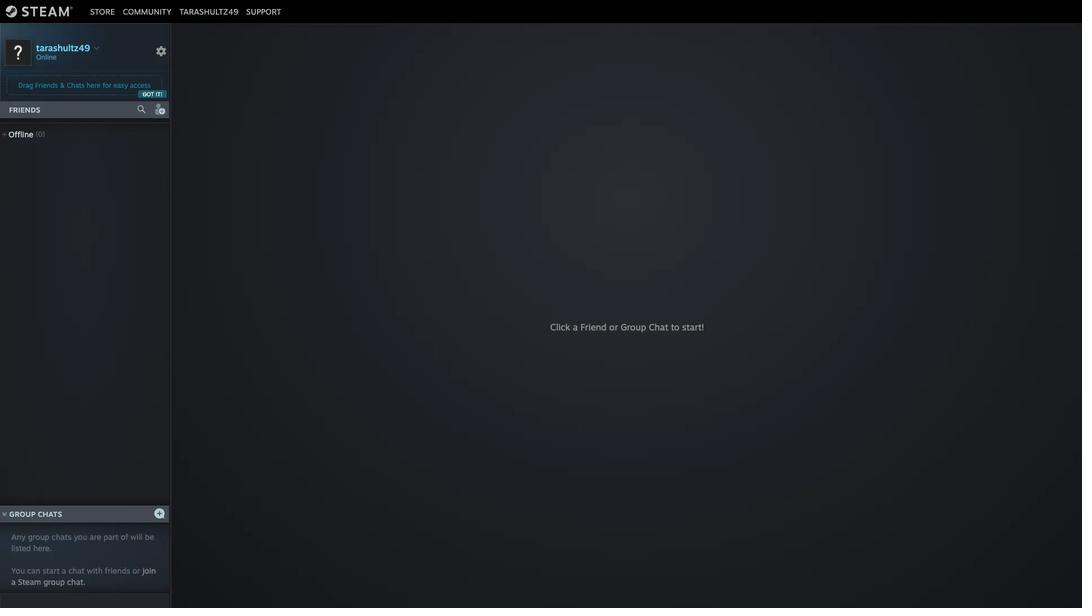 Task type: locate. For each thing, give the bounding box(es) containing it.
a down you
[[11, 578, 16, 587]]

friends down drag
[[9, 105, 40, 114]]

easy
[[113, 81, 128, 90]]

1 vertical spatial or
[[132, 566, 140, 576]]

got
[[143, 91, 154, 97]]

0 horizontal spatial a
[[11, 578, 16, 587]]

support link
[[242, 6, 285, 16]]

group up any
[[9, 510, 36, 519]]

are
[[90, 533, 101, 542]]

it!
[[156, 91, 162, 97]]

listed
[[11, 544, 31, 553]]

or left join
[[132, 566, 140, 576]]

store
[[90, 6, 115, 16]]

start
[[42, 566, 60, 576]]

tarashultz49
[[179, 6, 238, 16], [36, 42, 90, 53]]

a
[[573, 322, 578, 333], [62, 566, 66, 576], [11, 578, 16, 587]]

of
[[121, 533, 128, 542]]

0 vertical spatial a
[[573, 322, 578, 333]]

0 vertical spatial chats
[[67, 81, 85, 90]]

chats up chats
[[38, 510, 62, 519]]

group down start
[[43, 578, 65, 587]]

chat.
[[67, 578, 85, 587]]

2 vertical spatial a
[[11, 578, 16, 587]]

group
[[28, 533, 49, 542], [43, 578, 65, 587]]

community
[[123, 6, 171, 16]]

chats right the &
[[67, 81, 85, 90]]

1 vertical spatial group
[[43, 578, 65, 587]]

1 vertical spatial a
[[62, 566, 66, 576]]

be
[[145, 533, 154, 542]]

&
[[60, 81, 65, 90]]

tarashultz49 up the &
[[36, 42, 90, 53]]

chats
[[52, 533, 72, 542]]

group inside join a steam group chat.
[[43, 578, 65, 587]]

0 vertical spatial friends
[[35, 81, 58, 90]]

1 horizontal spatial chats
[[67, 81, 85, 90]]

0
[[38, 130, 42, 139]]

group up here.
[[28, 533, 49, 542]]

click a friend or group chat to start!
[[550, 322, 704, 333]]

0 vertical spatial group
[[28, 533, 49, 542]]

part
[[103, 533, 118, 542]]

0 horizontal spatial or
[[132, 566, 140, 576]]

group left chat
[[621, 322, 646, 333]]

1 vertical spatial tarashultz49
[[36, 42, 90, 53]]

any group chats you are part of will be listed here.
[[11, 533, 154, 553]]

can
[[27, 566, 40, 576]]

chats
[[67, 81, 85, 90], [38, 510, 62, 519]]

0 horizontal spatial tarashultz49
[[36, 42, 90, 53]]

1 horizontal spatial or
[[609, 322, 618, 333]]

a for friend
[[573, 322, 578, 333]]

group
[[621, 322, 646, 333], [9, 510, 36, 519]]

friends
[[105, 566, 130, 576]]

drag friends & chats here for easy access got it!
[[18, 81, 162, 97]]

a inside join a steam group chat.
[[11, 578, 16, 587]]

support
[[246, 6, 281, 16]]

0 horizontal spatial chats
[[38, 510, 62, 519]]

online
[[36, 53, 57, 61]]

or right friend
[[609, 322, 618, 333]]

friends
[[35, 81, 58, 90], [9, 105, 40, 114]]

a for steam
[[11, 578, 16, 587]]

or
[[609, 322, 618, 333], [132, 566, 140, 576]]

1 horizontal spatial group
[[621, 322, 646, 333]]

0 vertical spatial or
[[609, 322, 618, 333]]

a right click
[[573, 322, 578, 333]]

2 horizontal spatial a
[[573, 322, 578, 333]]

1 horizontal spatial tarashultz49
[[179, 6, 238, 16]]

sorting alphabetically image
[[151, 127, 165, 140]]

search my friends list image
[[136, 104, 147, 114]]

0 horizontal spatial group
[[9, 510, 36, 519]]

with
[[87, 566, 103, 576]]

chat
[[649, 322, 668, 333]]

tarashultz49 left support link
[[179, 6, 238, 16]]

a left chat
[[62, 566, 66, 576]]

friends left the &
[[35, 81, 58, 90]]



Task type: describe. For each thing, give the bounding box(es) containing it.
1 vertical spatial friends
[[9, 105, 40, 114]]

offline
[[8, 130, 33, 139]]

0 vertical spatial group
[[621, 322, 646, 333]]

here
[[87, 81, 101, 90]]

any
[[11, 533, 26, 542]]

add a friend image
[[153, 103, 166, 116]]

collapse chats list image
[[0, 512, 13, 517]]

you can start a chat with friends or
[[11, 566, 142, 576]]

manage friends list settings image
[[156, 46, 167, 57]]

0 vertical spatial tarashultz49
[[179, 6, 238, 16]]

friend
[[580, 322, 607, 333]]

group inside "any group chats you are part of will be listed here."
[[28, 533, 49, 542]]

chats inside drag friends & chats here for easy access got it!
[[67, 81, 85, 90]]

offline ( 0 )
[[8, 130, 45, 139]]

create a group chat image
[[154, 508, 165, 519]]

chat
[[68, 566, 85, 576]]

1 horizontal spatial a
[[62, 566, 66, 576]]

for
[[103, 81, 111, 90]]

you
[[11, 566, 25, 576]]

1 vertical spatial chats
[[38, 510, 62, 519]]

(
[[36, 130, 38, 139]]

friends inside drag friends & chats here for easy access got it!
[[35, 81, 58, 90]]

steam
[[18, 578, 41, 587]]

join a steam group chat.
[[11, 566, 156, 587]]

community link
[[119, 6, 175, 16]]

access
[[130, 81, 151, 90]]

group chats
[[9, 510, 62, 519]]

drag
[[18, 81, 33, 90]]

store link
[[86, 6, 119, 16]]

click
[[550, 322, 570, 333]]

to
[[671, 322, 679, 333]]

you
[[74, 533, 87, 542]]

join a steam group chat. link
[[11, 566, 156, 587]]

1 vertical spatial group
[[9, 510, 36, 519]]

tarashultz49 link
[[175, 6, 242, 16]]

will
[[130, 533, 143, 542]]

here.
[[33, 544, 52, 553]]

join
[[142, 566, 156, 576]]

start!
[[682, 322, 704, 333]]

)
[[42, 130, 45, 139]]



Task type: vqa. For each thing, say whether or not it's contained in the screenshot.
sharing
no



